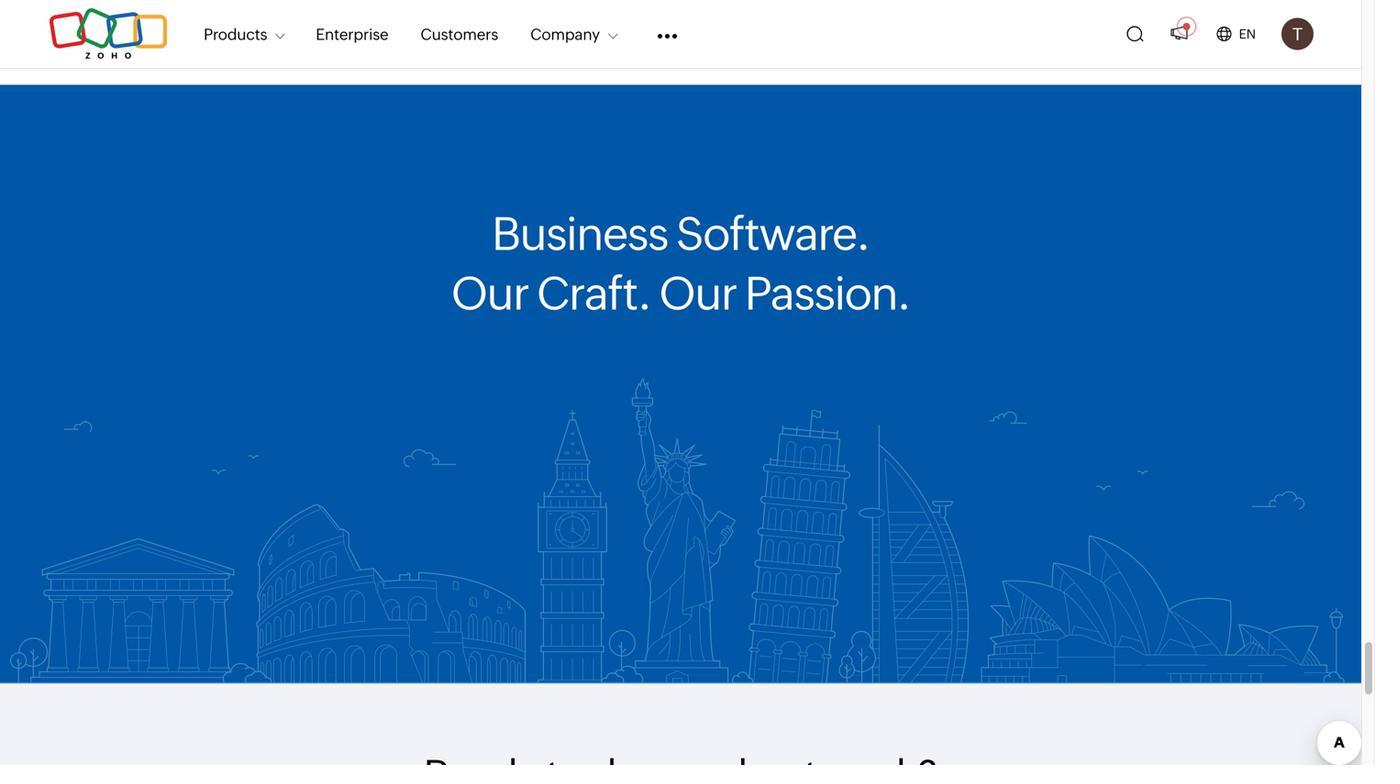 Task type: vqa. For each thing, say whether or not it's contained in the screenshot.
the 'Solutions' link
no



Task type: locate. For each thing, give the bounding box(es) containing it.
en
[[1239, 27, 1256, 41]]

business software image
[[0, 378, 1362, 683]]

1 horizontal spatial our
[[659, 267, 737, 320]]

company
[[530, 25, 600, 43]]

enterprise
[[316, 25, 389, 43]]

customers link
[[421, 14, 498, 54]]

business
[[492, 207, 668, 260]]

our
[[451, 267, 529, 320], [659, 267, 737, 320]]

software.
[[676, 207, 870, 260]]

products
[[204, 25, 267, 43]]

customers
[[421, 25, 498, 43]]

0 horizontal spatial our
[[451, 267, 529, 320]]



Task type: describe. For each thing, give the bounding box(es) containing it.
enterprise link
[[316, 14, 389, 54]]

1 our from the left
[[451, 267, 529, 320]]

business software. our craft. our passion.
[[451, 207, 911, 320]]

craft.
[[537, 267, 651, 320]]

2 our from the left
[[659, 267, 737, 320]]

terry turtle image
[[1282, 18, 1314, 50]]

passion.
[[745, 267, 911, 320]]



